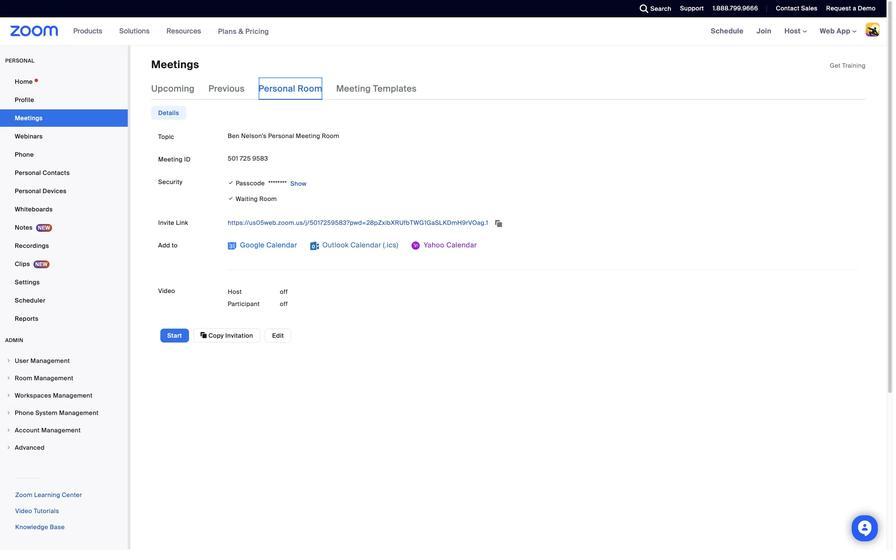 Task type: describe. For each thing, give the bounding box(es) containing it.
btn image for yahoo calendar
[[411, 242, 420, 250]]

video for video tutorials
[[15, 508, 32, 515]]

personal contacts link
[[0, 164, 128, 182]]

meeting inside the topic element
[[296, 132, 320, 140]]

personal devices
[[15, 187, 67, 195]]

resources button
[[166, 17, 205, 45]]

settings link
[[0, 274, 128, 291]]

user
[[15, 357, 29, 365]]

outlook calendar (.ics) link
[[310, 239, 398, 253]]

pricing
[[245, 27, 269, 36]]

webinars link
[[0, 128, 128, 145]]

meetings link
[[0, 110, 128, 127]]

off for host
[[280, 288, 288, 296]]

video tutorials
[[15, 508, 59, 515]]

google calendar
[[238, 241, 297, 250]]

profile
[[15, 96, 34, 104]]

checked image
[[228, 179, 234, 187]]

join
[[757, 27, 771, 36]]

user management menu item
[[0, 353, 128, 369]]

reports
[[15, 315, 38, 323]]

app
[[837, 27, 850, 36]]

https://us05web.zoom.us/j/5017259583?pwd=28pzxibxrufbtwg1gaslkdmh9rvoag.1
[[228, 219, 490, 227]]

0 horizontal spatial host
[[228, 288, 242, 296]]

personal for personal devices
[[15, 187, 41, 195]]

google
[[240, 241, 265, 250]]

host inside meetings navigation
[[784, 27, 802, 36]]

phone for phone
[[15, 151, 34, 159]]

room management
[[15, 375, 73, 382]]

advanced
[[15, 444, 45, 452]]

management for workspaces management
[[53, 392, 92, 400]]

solutions button
[[119, 17, 153, 45]]

participant
[[228, 300, 260, 308]]

products button
[[73, 17, 106, 45]]

zoom logo image
[[10, 26, 58, 37]]

whiteboards
[[15, 206, 53, 213]]

search button
[[633, 0, 674, 17]]

link
[[176, 219, 188, 227]]

web app button
[[820, 27, 857, 36]]

meeting for meeting id
[[158, 156, 183, 164]]

system
[[35, 409, 58, 417]]

calendar for yahoo
[[446, 241, 477, 250]]

meetings inside personal menu menu
[[15, 114, 43, 122]]

host element for host
[[280, 288, 332, 297]]

yahoo calendar
[[422, 241, 477, 250]]

request a demo
[[826, 4, 876, 12]]

products
[[73, 27, 102, 36]]

501
[[228, 155, 238, 163]]

upcoming
[[151, 83, 195, 94]]

scheduler link
[[0, 292, 128, 309]]

show button
[[287, 177, 307, 191]]

contact
[[776, 4, 800, 12]]

phone for phone system management
[[15, 409, 34, 417]]

to
[[172, 242, 178, 250]]

clips link
[[0, 256, 128, 273]]

contacts
[[43, 169, 70, 177]]

copy invitation
[[207, 332, 253, 340]]

request
[[826, 4, 851, 12]]

management for account management
[[41, 427, 81, 435]]

product information navigation
[[67, 17, 275, 46]]

settings
[[15, 279, 40, 286]]

zoom
[[15, 492, 32, 499]]

9583
[[252, 155, 268, 163]]

&
[[238, 27, 244, 36]]

invite
[[158, 219, 174, 227]]

account management menu item
[[0, 422, 128, 439]]

management for user management
[[30, 357, 70, 365]]

nelson's
[[241, 132, 267, 140]]

copy image
[[201, 332, 207, 340]]

501 725 9583
[[228, 155, 268, 163]]

passcode
[[236, 180, 265, 187]]

get training
[[830, 62, 866, 70]]

solutions
[[119, 27, 150, 36]]

btn image for google calendar
[[228, 242, 236, 250]]

tabs of meeting tab list
[[151, 78, 431, 100]]

personal inside the topic element
[[268, 132, 294, 140]]

yahoo
[[424, 241, 444, 250]]

training
[[842, 62, 866, 70]]

right image for phone
[[6, 411, 11, 416]]

meeting for meeting templates
[[336, 83, 371, 94]]

outlook calendar (.ics)
[[321, 241, 398, 250]]

details
[[158, 109, 179, 117]]

phone link
[[0, 146, 128, 163]]

google calendar link
[[228, 239, 297, 253]]

1 horizontal spatial meetings
[[151, 58, 199, 71]]

management down workspaces management menu item
[[59, 409, 99, 417]]

webinars
[[15, 133, 43, 140]]

plans & pricing
[[218, 27, 269, 36]]

details tab
[[151, 106, 186, 120]]

meeting id
[[158, 156, 191, 164]]

invitation
[[225, 332, 253, 340]]

start
[[167, 332, 182, 340]]

support
[[680, 4, 704, 12]]

copy url image
[[494, 221, 503, 227]]

ben
[[228, 132, 239, 140]]

topic element
[[228, 130, 859, 143]]

clips
[[15, 260, 30, 268]]

personal contacts
[[15, 169, 70, 177]]



Task type: vqa. For each thing, say whether or not it's contained in the screenshot.
second the AI from left
no



Task type: locate. For each thing, give the bounding box(es) containing it.
host
[[784, 27, 802, 36], [228, 288, 242, 296]]

2 horizontal spatial meeting
[[336, 83, 371, 94]]

btn image inside google calendar link
[[228, 242, 236, 250]]

contact sales
[[776, 4, 818, 12]]

a
[[853, 4, 856, 12]]

calendar for outlook
[[351, 241, 381, 250]]

workspaces management
[[15, 392, 92, 400]]

1 vertical spatial meetings
[[15, 114, 43, 122]]

user management
[[15, 357, 70, 365]]

management up workspaces management
[[34, 375, 73, 382]]

workspaces management menu item
[[0, 388, 128, 404]]

personal
[[5, 57, 35, 64]]

1 vertical spatial right image
[[6, 428, 11, 433]]

1 off from the top
[[280, 288, 288, 296]]

notes link
[[0, 219, 128, 236]]

off for participant
[[280, 300, 288, 308]]

0 horizontal spatial video
[[15, 508, 32, 515]]

knowledge base link
[[15, 524, 65, 531]]

off
[[280, 288, 288, 296], [280, 300, 288, 308]]

meetings
[[151, 58, 199, 71], [15, 114, 43, 122]]

video for video
[[158, 287, 175, 295]]

advanced menu item
[[0, 440, 128, 456]]

topic
[[158, 133, 174, 141]]

right image inside room management menu item
[[6, 376, 11, 381]]

banner
[[0, 17, 887, 46]]

1 right image from the top
[[6, 376, 11, 381]]

details tab list
[[151, 106, 186, 120]]

2 horizontal spatial calendar
[[446, 241, 477, 250]]

management down room management menu item
[[53, 392, 92, 400]]

0 vertical spatial phone
[[15, 151, 34, 159]]

phone inside phone link
[[15, 151, 34, 159]]

1 right image from the top
[[6, 359, 11, 364]]

2 phone from the top
[[15, 409, 34, 417]]

right image for room management
[[6, 376, 11, 381]]

personal menu menu
[[0, 73, 128, 329]]

1 vertical spatial phone
[[15, 409, 34, 417]]

0 vertical spatial meeting
[[336, 83, 371, 94]]

right image left 'system'
[[6, 411, 11, 416]]

2 right image from the top
[[6, 393, 11, 399]]

notes
[[15, 224, 33, 232]]

tutorials
[[34, 508, 59, 515]]

copy
[[208, 332, 224, 340]]

********
[[268, 180, 287, 187]]

personal room
[[259, 83, 322, 94]]

previous
[[209, 83, 245, 94]]

2 btn image from the left
[[411, 242, 420, 250]]

schedule link
[[704, 17, 750, 45]]

right image inside the user management menu item
[[6, 359, 11, 364]]

plans & pricing link
[[218, 27, 269, 36], [218, 27, 269, 36]]

1 phone from the top
[[15, 151, 34, 159]]

right image for workspaces
[[6, 393, 11, 399]]

right image left workspaces
[[6, 393, 11, 399]]

0 vertical spatial right image
[[6, 376, 11, 381]]

account management
[[15, 427, 81, 435]]

personal inside tabs of meeting tab list
[[259, 83, 295, 94]]

1 horizontal spatial video
[[158, 287, 175, 295]]

scheduler
[[15, 297, 45, 305]]

btn image inside yahoo calendar link
[[411, 242, 420, 250]]

phone inside phone system management menu item
[[15, 409, 34, 417]]

start button
[[160, 329, 189, 343]]

banner containing products
[[0, 17, 887, 46]]

host down contact sales
[[784, 27, 802, 36]]

1 horizontal spatial btn image
[[411, 242, 420, 250]]

account
[[15, 427, 40, 435]]

video tutorials link
[[15, 508, 59, 515]]

room inside menu item
[[15, 375, 32, 382]]

host element for participant
[[280, 300, 332, 309]]

right image left room management
[[6, 376, 11, 381]]

show
[[290, 180, 307, 188]]

host up "participant"
[[228, 288, 242, 296]]

profile picture image
[[866, 23, 880, 37]]

meeting inside tab list
[[336, 83, 371, 94]]

1 vertical spatial off
[[280, 300, 288, 308]]

home link
[[0, 73, 128, 90]]

0 horizontal spatial meeting
[[158, 156, 183, 164]]

btn image left yahoo
[[411, 242, 420, 250]]

host element
[[280, 288, 332, 297], [280, 300, 332, 309]]

1 horizontal spatial meeting
[[296, 132, 320, 140]]

room management menu item
[[0, 370, 128, 387]]

management inside menu item
[[34, 375, 73, 382]]

right image
[[6, 359, 11, 364], [6, 393, 11, 399], [6, 411, 11, 416], [6, 445, 11, 451]]

personal for personal contacts
[[15, 169, 41, 177]]

search
[[650, 5, 671, 13]]

admin menu menu
[[0, 353, 128, 457]]

schedule
[[711, 27, 744, 36]]

management for room management
[[34, 375, 73, 382]]

meeting templates
[[336, 83, 417, 94]]

add to element
[[228, 239, 859, 261]]

room inside the topic element
[[322, 132, 339, 140]]

add
[[158, 242, 170, 250]]

calendar down https://us05web.zoom.us/j/5017259583?pwd=28pzxibxrufbtwg1gaslkdmh9rvoag.1 link
[[351, 241, 381, 250]]

(.ics)
[[383, 241, 398, 250]]

host button
[[784, 27, 807, 36]]

edit button
[[265, 329, 291, 343]]

meetings up "webinars"
[[15, 114, 43, 122]]

2 right image from the top
[[6, 428, 11, 433]]

0 vertical spatial host element
[[280, 288, 332, 297]]

profile link
[[0, 91, 128, 109]]

meeting
[[336, 83, 371, 94], [296, 132, 320, 140], [158, 156, 183, 164]]

learning
[[34, 492, 60, 499]]

1 horizontal spatial calendar
[[351, 241, 381, 250]]

sales
[[801, 4, 818, 12]]

resources
[[166, 27, 201, 36]]

1.888.799.9666
[[713, 4, 758, 12]]

2 calendar from the left
[[351, 241, 381, 250]]

calendar right yahoo
[[446, 241, 477, 250]]

0 vertical spatial host
[[784, 27, 802, 36]]

contact sales link
[[769, 0, 820, 17], [776, 4, 818, 12]]

1 vertical spatial meeting
[[296, 132, 320, 140]]

right image
[[6, 376, 11, 381], [6, 428, 11, 433]]

calendar for google
[[266, 241, 297, 250]]

passcode ******** show
[[236, 180, 307, 188]]

right image for account management
[[6, 428, 11, 433]]

phone system management menu item
[[0, 405, 128, 422]]

0 horizontal spatial btn image
[[228, 242, 236, 250]]

btn image left google
[[228, 242, 236, 250]]

right image inside account management "menu item"
[[6, 428, 11, 433]]

management inside "menu item"
[[41, 427, 81, 435]]

room inside tabs of meeting tab list
[[298, 83, 322, 94]]

web
[[820, 27, 835, 36]]

right image for user
[[6, 359, 11, 364]]

whiteboards link
[[0, 201, 128, 218]]

0 horizontal spatial calendar
[[266, 241, 297, 250]]

add to
[[158, 242, 178, 250]]

request a demo link
[[820, 0, 887, 17], [826, 4, 876, 12]]

1 calendar from the left
[[266, 241, 297, 250]]

725
[[240, 155, 251, 163]]

personal devices link
[[0, 183, 128, 200]]

right image inside advanced menu item
[[6, 445, 11, 451]]

right image left account
[[6, 428, 11, 433]]

phone up account
[[15, 409, 34, 417]]

zoom learning center link
[[15, 492, 82, 499]]

personal for personal room
[[259, 83, 295, 94]]

plans
[[218, 27, 237, 36]]

2 host element from the top
[[280, 300, 332, 309]]

right image inside phone system management menu item
[[6, 411, 11, 416]]

security
[[158, 178, 182, 186]]

outlook
[[322, 241, 349, 250]]

right image left user
[[6, 359, 11, 364]]

management down phone system management menu item
[[41, 427, 81, 435]]

3 calendar from the left
[[446, 241, 477, 250]]

1 vertical spatial host element
[[280, 300, 332, 309]]

1 vertical spatial video
[[15, 508, 32, 515]]

https://us05web.zoom.us/j/5017259583?pwd=28pzxibxrufbtwg1gaslkdmh9rvoag.1 link
[[228, 219, 490, 227]]

invite link
[[158, 219, 188, 227]]

phone
[[15, 151, 34, 159], [15, 409, 34, 417]]

demo
[[858, 4, 876, 12]]

recordings link
[[0, 237, 128, 255]]

1 host element from the top
[[280, 288, 332, 297]]

workspaces
[[15, 392, 51, 400]]

center
[[62, 492, 82, 499]]

right image inside workspaces management menu item
[[6, 393, 11, 399]]

home
[[15, 78, 33, 86]]

2 vertical spatial meeting
[[158, 156, 183, 164]]

0 vertical spatial meetings
[[151, 58, 199, 71]]

btn image
[[228, 242, 236, 250], [411, 242, 420, 250]]

https://us05web.zoom.us/j/5017259583?pwd=28pzxibxrufbtwg1gaslkdmh9rvoag.1 application
[[228, 216, 859, 230]]

web app
[[820, 27, 850, 36]]

2 off from the top
[[280, 300, 288, 308]]

knowledge
[[15, 524, 48, 531]]

join link
[[750, 17, 778, 45]]

1.888.799.9666 button
[[706, 0, 760, 17], [713, 4, 758, 12]]

1 vertical spatial host
[[228, 288, 242, 296]]

1 btn image from the left
[[228, 242, 236, 250]]

yahoo calendar link
[[411, 239, 477, 253]]

calendar right google
[[266, 241, 297, 250]]

admin
[[5, 337, 23, 344]]

calendar
[[266, 241, 297, 250], [351, 241, 381, 250], [446, 241, 477, 250]]

1 horizontal spatial host
[[784, 27, 802, 36]]

checked image
[[228, 194, 234, 204]]

3 right image from the top
[[6, 411, 11, 416]]

btn image
[[310, 242, 319, 250]]

phone down "webinars"
[[15, 151, 34, 159]]

meetings navigation
[[704, 17, 887, 46]]

0 vertical spatial video
[[158, 287, 175, 295]]

devices
[[43, 187, 67, 195]]

0 vertical spatial off
[[280, 288, 288, 296]]

ben nelson's personal meeting room
[[228, 132, 339, 140]]

right image left advanced
[[6, 445, 11, 451]]

copy invitation button
[[193, 329, 260, 343]]

management up room management
[[30, 357, 70, 365]]

waiting room
[[234, 195, 277, 203]]

meetings up upcoming
[[151, 58, 199, 71]]

4 right image from the top
[[6, 445, 11, 451]]

0 horizontal spatial meetings
[[15, 114, 43, 122]]



